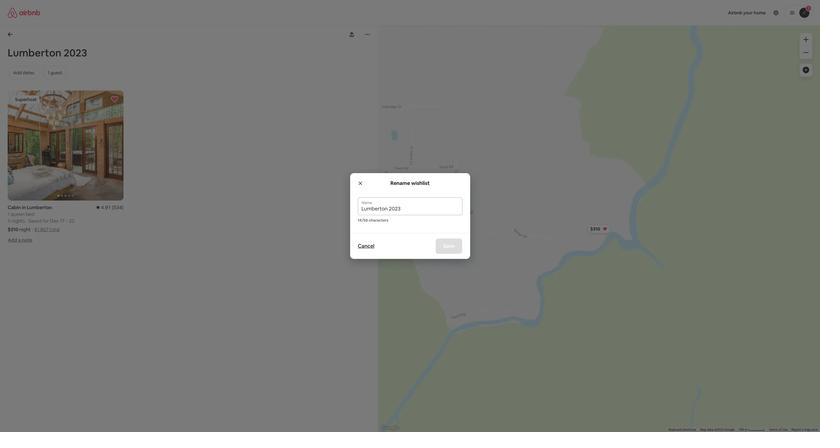 Task type: locate. For each thing, give the bounding box(es) containing it.
cabin
[[8, 204, 21, 211]]

group
[[8, 91, 123, 201]]

· right night
[[32, 227, 33, 233]]

a for report
[[802, 428, 804, 432]]

lumberton
[[8, 46, 61, 59], [27, 204, 52, 211]]

None text field
[[362, 206, 459, 212]]

0 vertical spatial ·
[[26, 218, 27, 224]]

5
[[8, 218, 10, 224]]

©2023
[[714, 428, 724, 432]]

$310 button
[[587, 225, 611, 234]]

1 horizontal spatial $310
[[590, 226, 600, 232]]

·
[[26, 218, 27, 224], [32, 227, 33, 233]]

add a place to the map image
[[802, 66, 810, 74]]

total
[[49, 227, 60, 233]]

0 horizontal spatial $310
[[8, 227, 18, 233]]

zoom out image
[[804, 50, 809, 55]]

zoom in image
[[804, 37, 809, 42]]

bed
[[26, 211, 34, 217]]

cabin in lumberton 1 queen bed 5 nights · saved for dec 17 – 22 $310 night · $1,867 total
[[8, 204, 74, 233]]

queen
[[11, 211, 25, 217]]

$1,867 total button
[[34, 227, 60, 233]]

use
[[782, 428, 788, 432]]

in
[[22, 204, 26, 211]]

note
[[22, 237, 32, 243]]

(534)
[[112, 204, 123, 211]]

22
[[69, 218, 74, 224]]

shortcuts
[[683, 428, 696, 432]]

1 vertical spatial a
[[802, 428, 804, 432]]

keyboard shortcuts
[[669, 428, 696, 432]]

a left map
[[802, 428, 804, 432]]

1 vertical spatial ·
[[32, 227, 33, 233]]

map data ©2023 google
[[700, 428, 735, 432]]

data
[[707, 428, 714, 432]]

of
[[779, 428, 782, 432]]

add a note
[[8, 237, 32, 243]]

settings dialog
[[350, 173, 470, 259]]

night
[[19, 227, 31, 233]]

· down bed
[[26, 218, 27, 224]]

a
[[18, 237, 21, 243], [802, 428, 804, 432]]

0 horizontal spatial a
[[18, 237, 21, 243]]

nights
[[11, 218, 25, 224]]

0 vertical spatial lumberton
[[8, 46, 61, 59]]

1
[[8, 211, 10, 217]]

1 horizontal spatial a
[[802, 428, 804, 432]]

characters
[[369, 218, 389, 223]]

$1,867
[[34, 227, 48, 233]]

save button
[[436, 239, 462, 254]]

save
[[443, 243, 455, 250]]

google
[[725, 428, 735, 432]]

1 vertical spatial lumberton
[[27, 204, 52, 211]]

lumberton 2023
[[8, 46, 87, 59]]

wishlist
[[411, 180, 430, 187]]

0 vertical spatial a
[[18, 237, 21, 243]]

$310
[[590, 226, 600, 232], [8, 227, 18, 233]]

a right add
[[18, 237, 21, 243]]



Task type: vqa. For each thing, say whether or not it's contained in the screenshot.
rightmost the a
yes



Task type: describe. For each thing, give the bounding box(es) containing it.
saved
[[28, 218, 41, 224]]

100 m button
[[737, 428, 767, 433]]

100 m
[[739, 428, 748, 432]]

map
[[700, 428, 706, 432]]

14/50
[[358, 218, 368, 223]]

4.91 (534)
[[101, 204, 123, 211]]

profile element
[[418, 0, 813, 26]]

17
[[60, 218, 65, 224]]

cancel
[[358, 243, 374, 250]]

terms
[[769, 428, 778, 432]]

report
[[792, 428, 801, 432]]

google map
including 1 saved stay. region
[[357, 16, 820, 433]]

0 horizontal spatial ·
[[26, 218, 27, 224]]

for
[[43, 218, 49, 224]]

–
[[66, 218, 68, 224]]

a for add
[[18, 237, 21, 243]]

$310 inside button
[[590, 226, 600, 232]]

lumberton inside cabin in lumberton 1 queen bed 5 nights · saved for dec 17 – 22 $310 night · $1,867 total
[[27, 204, 52, 211]]

terms of use link
[[769, 428, 788, 432]]

rename
[[390, 180, 410, 187]]

none text field inside settings dialog
[[362, 206, 459, 212]]

2023
[[64, 46, 87, 59]]

add a note button
[[8, 237, 32, 243]]

100
[[739, 428, 744, 432]]

report a map error link
[[792, 428, 818, 432]]

terms of use
[[769, 428, 788, 432]]

error
[[812, 428, 818, 432]]

map
[[804, 428, 811, 432]]

keyboard
[[669, 428, 682, 432]]

1 horizontal spatial ·
[[32, 227, 33, 233]]

rename wishlist
[[390, 180, 430, 187]]

keyboard shortcuts button
[[669, 428, 696, 433]]

report a map error
[[792, 428, 818, 432]]

$310 inside cabin in lumberton 1 queen bed 5 nights · saved for dec 17 – 22 $310 night · $1,867 total
[[8, 227, 18, 233]]

4.91
[[101, 204, 111, 211]]

google image
[[380, 424, 401, 433]]

4.91 out of 5 average rating,  534 reviews image
[[96, 204, 123, 211]]

dec
[[50, 218, 59, 224]]

m
[[745, 428, 748, 432]]

remove from wishlist: cabin in lumberton image
[[111, 95, 118, 103]]

14/50 characters
[[358, 218, 389, 223]]

cancel button
[[355, 240, 378, 253]]

add
[[8, 237, 17, 243]]



